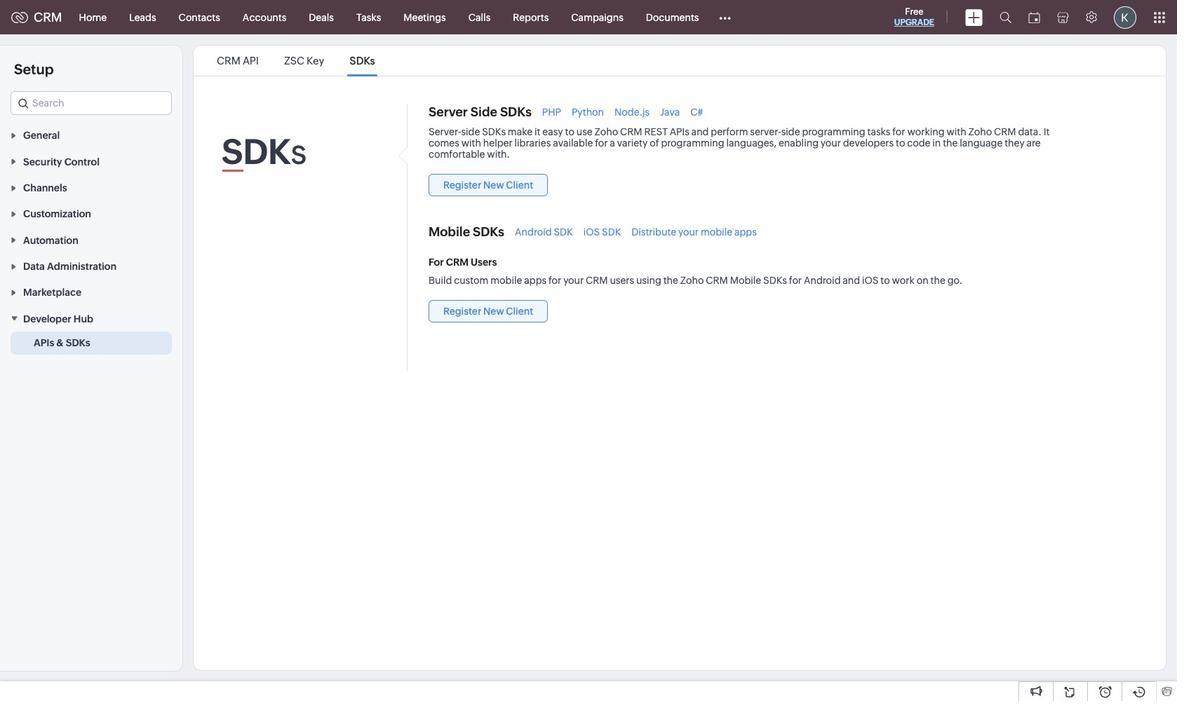 Task type: describe. For each thing, give the bounding box(es) containing it.
security
[[23, 156, 62, 167]]

register new client button for server-side sdks make it easy to use zoho crm rest apis and perform server-side programming tasks for working with zoho crm data. it comes with helper libraries available for a variety of programming languages, enabling your developers to code in the language they are comfortable with.
[[429, 174, 548, 196]]

register for build custom mobile apps for your crm users using the zoho crm mobile sdks for android and ios to work on the go.
[[443, 306, 481, 317]]

0 vertical spatial mobile
[[429, 224, 470, 239]]

apps inside for crm users build custom mobile apps for your crm users using the zoho crm mobile sdks for android and ios to work on the go.
[[524, 275, 547, 286]]

new for build custom mobile apps for your crm users using the zoho crm mobile sdks for android and ios to work on the go.
[[483, 306, 504, 317]]

on
[[917, 275, 929, 286]]

sdks inside 'server-side sdks make it easy to use zoho crm rest apis and perform server-side programming tasks for working with zoho crm data. it comes with helper libraries available for a variety of programming languages, enabling your developers to code in the language they are comfortable with.'
[[482, 126, 506, 137]]

profile element
[[1106, 0, 1145, 34]]

channels button
[[0, 174, 182, 201]]

perform
[[711, 126, 748, 137]]

client for server-side sdks make it easy to use zoho crm rest apis and perform server-side programming tasks for working with zoho crm data. it comes with helper libraries available for a variety of programming languages, enabling your developers to code in the language they are comfortable with.
[[506, 180, 533, 191]]

security control
[[23, 156, 100, 167]]

build
[[429, 275, 452, 286]]

register for server-side sdks make it easy to use zoho crm rest apis and perform server-side programming tasks for working with zoho crm data. it comes with helper libraries available for a variety of programming languages, enabling your developers to code in the language they are comfortable with.
[[443, 180, 481, 191]]

leads
[[129, 12, 156, 23]]

server-side sdks make it easy to use zoho crm rest apis and perform server-side programming tasks for working with zoho crm data. it comes with helper libraries available for a variety of programming languages, enabling your developers to code in the language they are comfortable with.
[[429, 126, 1050, 160]]

crm left users at right top
[[586, 275, 608, 286]]

free
[[905, 6, 924, 17]]

apis inside 'server-side sdks make it easy to use zoho crm rest apis and perform server-side programming tasks for working with zoho crm data. it comes with helper libraries available for a variety of programming languages, enabling your developers to code in the language they are comfortable with.'
[[670, 126, 689, 137]]

administration
[[47, 261, 116, 272]]

android inside for crm users build custom mobile apps for your crm users using the zoho crm mobile sdks for android and ios to work on the go.
[[804, 275, 841, 286]]

0 horizontal spatial android
[[515, 226, 552, 237]]

2 horizontal spatial zoho
[[968, 126, 992, 137]]

data
[[23, 261, 45, 272]]

reports
[[513, 12, 549, 23]]

mobile inside for crm users build custom mobile apps for your crm users using the zoho crm mobile sdks for android and ios to work on the go.
[[730, 275, 761, 286]]

crm down node.js
[[620, 126, 642, 137]]

create menu element
[[957, 0, 991, 34]]

meetings link
[[392, 0, 457, 34]]

languages,
[[726, 137, 777, 149]]

1 horizontal spatial programming
[[802, 126, 865, 137]]

they
[[1005, 137, 1025, 149]]

language
[[960, 137, 1003, 149]]

c#
[[690, 106, 703, 117]]

meetings
[[404, 12, 446, 23]]

it
[[1044, 126, 1050, 137]]

distribute your mobile apps
[[632, 226, 757, 237]]

developer hub button
[[0, 305, 182, 332]]

accounts link
[[231, 0, 298, 34]]

android sdk link
[[515, 226, 573, 237]]

crm inside list
[[217, 55, 241, 67]]

0 vertical spatial apps
[[734, 226, 757, 237]]

to inside for crm users build custom mobile apps for your crm users using the zoho crm mobile sdks for android and ios to work on the go.
[[881, 275, 890, 286]]

distribute
[[632, 226, 676, 237]]

campaigns link
[[560, 0, 635, 34]]

calls
[[468, 12, 491, 23]]

list containing crm api
[[204, 46, 388, 76]]

profile image
[[1114, 6, 1136, 28]]

upgrade
[[894, 18, 934, 27]]

0 horizontal spatial programming
[[661, 137, 724, 149]]

customization
[[23, 209, 91, 220]]

the right the using
[[663, 275, 678, 286]]

enabling
[[779, 137, 819, 149]]

reports link
[[502, 0, 560, 34]]

register new client button for build custom mobile apps for your crm users using the zoho crm mobile sdks for android and ios to work on the go.
[[429, 300, 548, 323]]

code
[[907, 137, 930, 149]]

sdk for android sdk
[[554, 226, 573, 237]]

0 horizontal spatial sdk
[[222, 133, 291, 172]]

easy
[[542, 126, 563, 137]]

crm right logo
[[34, 10, 62, 25]]

a
[[610, 137, 615, 149]]

documents link
[[635, 0, 710, 34]]

1 horizontal spatial your
[[678, 226, 699, 237]]

make
[[508, 126, 533, 137]]

your inside 'server-side sdks make it easy to use zoho crm rest apis and perform server-side programming tasks for working with zoho crm data. it comes with helper libraries available for a variety of programming languages, enabling your developers to code in the language they are comfortable with.'
[[821, 137, 841, 149]]

comes
[[429, 137, 459, 149]]

available
[[553, 137, 593, 149]]

security control button
[[0, 148, 182, 174]]

java
[[660, 106, 680, 117]]

api
[[243, 55, 259, 67]]

android sdk
[[515, 226, 573, 237]]

1 horizontal spatial mobile
[[701, 226, 732, 237]]

developer hub region
[[0, 332, 182, 355]]

key
[[307, 55, 324, 67]]

php
[[542, 106, 561, 117]]

developer hub
[[23, 313, 93, 325]]

automation button
[[0, 227, 182, 253]]

php link
[[542, 106, 561, 117]]

and inside for crm users build custom mobile apps for your crm users using the zoho crm mobile sdks for android and ios to work on the go.
[[843, 275, 860, 286]]

server-
[[429, 126, 461, 137]]

node.js
[[615, 106, 650, 117]]

apis inside apis & sdks link
[[34, 337, 54, 348]]

tasks
[[356, 12, 381, 23]]

create menu image
[[965, 9, 983, 26]]

zsc key link
[[282, 55, 326, 67]]

server
[[429, 105, 468, 119]]

0 horizontal spatial with
[[461, 137, 481, 149]]

helper
[[483, 137, 513, 149]]

ios inside for crm users build custom mobile apps for your crm users using the zoho crm mobile sdks for android and ios to work on the go.
[[862, 275, 879, 286]]

0 vertical spatial ios
[[583, 226, 600, 237]]

apis & sdks link
[[34, 336, 90, 350]]

sdks link
[[347, 55, 377, 67]]

apis & sdks
[[34, 337, 90, 348]]



Task type: locate. For each thing, give the bounding box(es) containing it.
0 vertical spatial and
[[691, 126, 709, 137]]

Search text field
[[11, 92, 171, 114]]

developers
[[843, 137, 894, 149]]

1 register new client button from the top
[[429, 174, 548, 196]]

data.
[[1018, 126, 1042, 137]]

1 horizontal spatial mobile
[[730, 275, 761, 286]]

0 vertical spatial client
[[506, 180, 533, 191]]

tasks
[[867, 126, 890, 137]]

the right in
[[943, 137, 958, 149]]

mobile inside for crm users build custom mobile apps for your crm users using the zoho crm mobile sdks for android and ios to work on the go.
[[491, 275, 522, 286]]

contacts
[[179, 12, 220, 23]]

1 horizontal spatial zoho
[[680, 275, 704, 286]]

the right on
[[930, 275, 945, 286]]

crm right for
[[446, 257, 469, 268]]

calls link
[[457, 0, 502, 34]]

and
[[691, 126, 709, 137], [843, 275, 860, 286]]

side
[[471, 105, 497, 119]]

0 vertical spatial android
[[515, 226, 552, 237]]

2 side from the left
[[781, 126, 800, 137]]

1 vertical spatial android
[[804, 275, 841, 286]]

0 horizontal spatial side
[[461, 126, 480, 137]]

1 vertical spatial ios
[[862, 275, 879, 286]]

1 vertical spatial apps
[[524, 275, 547, 286]]

1 vertical spatial register new client
[[443, 306, 533, 317]]

to left code
[[896, 137, 905, 149]]

0 vertical spatial apis
[[670, 126, 689, 137]]

custom
[[454, 275, 489, 286]]

1 side from the left
[[461, 126, 480, 137]]

channels
[[23, 182, 67, 194]]

work
[[892, 275, 915, 286]]

home
[[79, 12, 107, 23]]

campaigns
[[571, 12, 623, 23]]

server-
[[750, 126, 781, 137]]

ios right android sdk
[[583, 226, 600, 237]]

register new client button
[[429, 174, 548, 196], [429, 300, 548, 323]]

mobile
[[701, 226, 732, 237], [491, 275, 522, 286]]

1 horizontal spatial ios
[[862, 275, 879, 286]]

with left helper
[[461, 137, 481, 149]]

1 client from the top
[[506, 180, 533, 191]]

python
[[572, 106, 604, 117]]

free upgrade
[[894, 6, 934, 27]]

0 horizontal spatial apis
[[34, 337, 54, 348]]

register new client for server-side sdks make it easy to use zoho crm rest apis and perform server-side programming tasks for working with zoho crm data. it comes with helper libraries available for a variety of programming languages, enabling your developers to code in the language they are comfortable with.
[[443, 180, 533, 191]]

crm left api
[[217, 55, 241, 67]]

with.
[[487, 149, 510, 160]]

0 horizontal spatial to
[[565, 126, 574, 137]]

java link
[[660, 106, 680, 117]]

users
[[471, 257, 497, 268]]

the
[[943, 137, 958, 149], [663, 275, 678, 286], [930, 275, 945, 286]]

2 horizontal spatial your
[[821, 137, 841, 149]]

0 vertical spatial register new client
[[443, 180, 533, 191]]

for
[[892, 126, 905, 137], [595, 137, 608, 149], [549, 275, 561, 286], [789, 275, 802, 286]]

mobile up for crm users build custom mobile apps for your crm users using the zoho crm mobile sdks for android and ios to work on the go. on the top of page
[[701, 226, 732, 237]]

programming left tasks
[[802, 126, 865, 137]]

documents
[[646, 12, 699, 23]]

sdks
[[350, 55, 375, 67], [500, 105, 532, 119], [482, 126, 506, 137], [473, 224, 504, 239], [763, 275, 787, 286], [66, 337, 90, 348]]

the inside 'server-side sdks make it easy to use zoho crm rest apis and perform server-side programming tasks for working with zoho crm data. it comes with helper libraries available for a variety of programming languages, enabling your developers to code in the language they are comfortable with.'
[[943, 137, 958, 149]]

and inside 'server-side sdks make it easy to use zoho crm rest apis and perform server-side programming tasks for working with zoho crm data. it comes with helper libraries available for a variety of programming languages, enabling your developers to code in the language they are comfortable with.'
[[691, 126, 709, 137]]

2 register new client button from the top
[[429, 300, 548, 323]]

register new client down with.
[[443, 180, 533, 191]]

2 horizontal spatial to
[[896, 137, 905, 149]]

python link
[[572, 106, 604, 117]]

mobile sdks
[[429, 224, 504, 239]]

data administration
[[23, 261, 116, 272]]

it
[[535, 126, 540, 137]]

rest
[[644, 126, 668, 137]]

with
[[947, 126, 966, 137], [461, 137, 481, 149]]

zoho right the using
[[680, 275, 704, 286]]

ios sdk
[[583, 226, 621, 237]]

0 horizontal spatial apps
[[524, 275, 547, 286]]

register new client for build custom mobile apps for your crm users using the zoho crm mobile sdks for android and ios to work on the go.
[[443, 306, 533, 317]]

1 register new client from the top
[[443, 180, 533, 191]]

1 vertical spatial mobile
[[730, 275, 761, 286]]

crm api
[[217, 55, 259, 67]]

0 vertical spatial your
[[821, 137, 841, 149]]

programming
[[802, 126, 865, 137], [661, 137, 724, 149]]

crm left data.
[[994, 126, 1016, 137]]

android
[[515, 226, 552, 237], [804, 275, 841, 286]]

new
[[483, 180, 504, 191], [483, 306, 504, 317]]

crm down distribute your mobile apps
[[706, 275, 728, 286]]

new for server-side sdks make it easy to use zoho crm rest apis and perform server-side programming tasks for working with zoho crm data. it comes with helper libraries available for a variety of programming languages, enabling your developers to code in the language they are comfortable with.
[[483, 180, 504, 191]]

1 new from the top
[[483, 180, 504, 191]]

libraries
[[515, 137, 551, 149]]

deals link
[[298, 0, 345, 34]]

&
[[56, 337, 64, 348]]

1 register from the top
[[443, 180, 481, 191]]

tasks link
[[345, 0, 392, 34]]

1 horizontal spatial apis
[[670, 126, 689, 137]]

developer
[[23, 313, 71, 325]]

1 vertical spatial client
[[506, 306, 533, 317]]

new down custom
[[483, 306, 504, 317]]

accounts
[[243, 12, 286, 23]]

register new client
[[443, 180, 533, 191], [443, 306, 533, 317]]

crm
[[34, 10, 62, 25], [217, 55, 241, 67], [620, 126, 642, 137], [994, 126, 1016, 137], [446, 257, 469, 268], [586, 275, 608, 286], [706, 275, 728, 286]]

your right enabling
[[821, 137, 841, 149]]

mobile down users
[[491, 275, 522, 286]]

hub
[[74, 313, 93, 325]]

new down with.
[[483, 180, 504, 191]]

for
[[429, 257, 444, 268]]

1 horizontal spatial to
[[881, 275, 890, 286]]

are
[[1027, 137, 1041, 149]]

1 horizontal spatial sdk
[[554, 226, 573, 237]]

use
[[576, 126, 592, 137]]

sdks inside for crm users build custom mobile apps for your crm users using the zoho crm mobile sdks for android and ios to work on the go.
[[763, 275, 787, 286]]

2 client from the top
[[506, 306, 533, 317]]

1 horizontal spatial with
[[947, 126, 966, 137]]

automation
[[23, 235, 78, 246]]

search element
[[991, 0, 1020, 34]]

deals
[[309, 12, 334, 23]]

crm api link
[[215, 55, 261, 67]]

general
[[23, 130, 60, 141]]

sdks inside developer hub region
[[66, 337, 90, 348]]

apps
[[734, 226, 757, 237], [524, 275, 547, 286]]

zoho inside for crm users build custom mobile apps for your crm users using the zoho crm mobile sdks for android and ios to work on the go.
[[680, 275, 704, 286]]

None field
[[11, 91, 172, 115]]

logo image
[[11, 12, 28, 23]]

apis left &
[[34, 337, 54, 348]]

to left work
[[881, 275, 890, 286]]

0 horizontal spatial zoho
[[594, 126, 618, 137]]

sdk for ios sdk
[[602, 226, 621, 237]]

zoho left they
[[968, 126, 992, 137]]

search image
[[1000, 11, 1012, 23]]

and down 'c#'
[[691, 126, 709, 137]]

sdk s
[[222, 133, 307, 172]]

in
[[932, 137, 941, 149]]

0 horizontal spatial mobile
[[429, 224, 470, 239]]

to left the use
[[565, 126, 574, 137]]

client for build custom mobile apps for your crm users using the zoho crm mobile sdks for android and ios to work on the go.
[[506, 306, 533, 317]]

zoho right the use
[[594, 126, 618, 137]]

distribute your mobile apps link
[[632, 226, 757, 237]]

to
[[565, 126, 574, 137], [896, 137, 905, 149], [881, 275, 890, 286]]

apps down android sdk "link"
[[524, 275, 547, 286]]

register
[[443, 180, 481, 191], [443, 306, 481, 317]]

users
[[610, 275, 634, 286]]

apis down java link
[[670, 126, 689, 137]]

and left work
[[843, 275, 860, 286]]

your left users at right top
[[563, 275, 584, 286]]

working
[[907, 126, 945, 137]]

1 vertical spatial your
[[678, 226, 699, 237]]

calendar image
[[1028, 12, 1040, 23]]

1 horizontal spatial apps
[[734, 226, 757, 237]]

0 horizontal spatial and
[[691, 126, 709, 137]]

apps up for crm users build custom mobile apps for your crm users using the zoho crm mobile sdks for android and ios to work on the go. on the top of page
[[734, 226, 757, 237]]

comfortable
[[429, 149, 485, 160]]

control
[[64, 156, 100, 167]]

register down custom
[[443, 306, 481, 317]]

programming down 'c#'
[[661, 137, 724, 149]]

0 horizontal spatial ios
[[583, 226, 600, 237]]

contacts link
[[167, 0, 231, 34]]

setup
[[14, 61, 54, 77]]

your
[[821, 137, 841, 149], [678, 226, 699, 237], [563, 275, 584, 286]]

0 vertical spatial register new client button
[[429, 174, 548, 196]]

register new client down custom
[[443, 306, 533, 317]]

Other Modules field
[[710, 6, 740, 28]]

0 vertical spatial mobile
[[701, 226, 732, 237]]

mobile
[[429, 224, 470, 239], [730, 275, 761, 286]]

with right in
[[947, 126, 966, 137]]

register new client button down custom
[[429, 300, 548, 323]]

home link
[[68, 0, 118, 34]]

register down the comfortable
[[443, 180, 481, 191]]

1 vertical spatial and
[[843, 275, 860, 286]]

2 vertical spatial your
[[563, 275, 584, 286]]

0 horizontal spatial your
[[563, 275, 584, 286]]

1 vertical spatial register
[[443, 306, 481, 317]]

zsc
[[284, 55, 304, 67]]

side
[[461, 126, 480, 137], [781, 126, 800, 137]]

0 horizontal spatial mobile
[[491, 275, 522, 286]]

2 register new client from the top
[[443, 306, 533, 317]]

1 vertical spatial mobile
[[491, 275, 522, 286]]

ios sdk link
[[583, 226, 621, 237]]

list
[[204, 46, 388, 76]]

register new client button down with.
[[429, 174, 548, 196]]

using
[[636, 275, 661, 286]]

0 vertical spatial new
[[483, 180, 504, 191]]

ios left work
[[862, 275, 879, 286]]

1 horizontal spatial side
[[781, 126, 800, 137]]

side right languages,
[[781, 126, 800, 137]]

1 vertical spatial new
[[483, 306, 504, 317]]

2 register from the top
[[443, 306, 481, 317]]

your right distribute
[[678, 226, 699, 237]]

side down server side sdks
[[461, 126, 480, 137]]

server side sdks
[[429, 105, 532, 119]]

zsc key
[[284, 55, 324, 67]]

2 new from the top
[[483, 306, 504, 317]]

1 vertical spatial apis
[[34, 337, 54, 348]]

1 horizontal spatial and
[[843, 275, 860, 286]]

1 vertical spatial register new client button
[[429, 300, 548, 323]]

0 vertical spatial register
[[443, 180, 481, 191]]

for crm users build custom mobile apps for your crm users using the zoho crm mobile sdks for android and ios to work on the go.
[[429, 257, 962, 286]]

data administration button
[[0, 253, 182, 279]]

2 horizontal spatial sdk
[[602, 226, 621, 237]]

1 horizontal spatial android
[[804, 275, 841, 286]]

c# link
[[690, 106, 703, 117]]

node.js link
[[615, 106, 650, 117]]

your inside for crm users build custom mobile apps for your crm users using the zoho crm mobile sdks for android and ios to work on the go.
[[563, 275, 584, 286]]



Task type: vqa. For each thing, say whether or not it's contained in the screenshot.
"Android SDK"
yes



